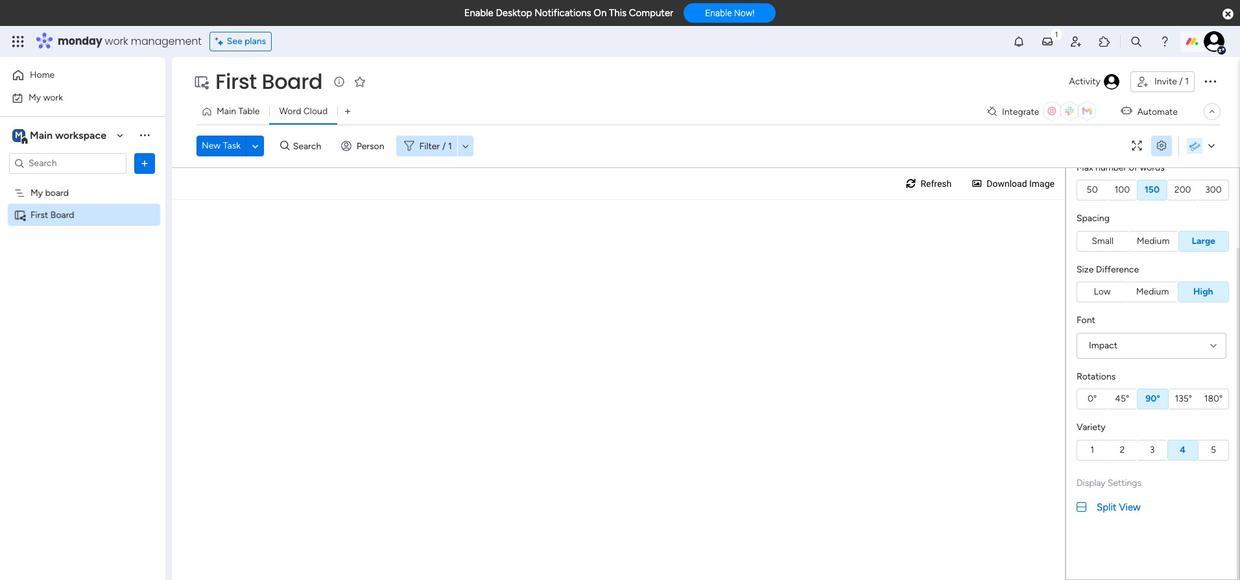 Task type: locate. For each thing, give the bounding box(es) containing it.
view
[[1119, 501, 1141, 513]]

2 vertical spatial 1
[[1091, 444, 1095, 455]]

medium button up difference
[[1129, 231, 1179, 251]]

1 horizontal spatial /
[[1180, 76, 1183, 87]]

/
[[1180, 76, 1183, 87], [443, 140, 446, 152]]

board down board
[[50, 209, 74, 220]]

number
[[1096, 162, 1127, 173]]

show board description image
[[332, 75, 347, 88]]

main right workspace icon at the top of page
[[30, 129, 53, 141]]

rotations
[[1077, 371, 1116, 382]]

work
[[105, 34, 128, 49], [43, 92, 63, 103]]

medium button for spacing
[[1129, 231, 1179, 251]]

0 vertical spatial first
[[215, 67, 257, 96]]

activity button
[[1064, 71, 1126, 92]]

my left board
[[30, 187, 43, 198]]

impact
[[1089, 340, 1118, 351]]

medium
[[1137, 235, 1170, 246], [1137, 286, 1169, 297]]

options image
[[1203, 73, 1219, 89], [138, 157, 151, 170]]

first up main table
[[215, 67, 257, 96]]

0 horizontal spatial 1
[[448, 140, 452, 152]]

0 vertical spatial options image
[[1203, 73, 1219, 89]]

low button
[[1077, 282, 1128, 302]]

1 horizontal spatial options image
[[1203, 73, 1219, 89]]

filter
[[420, 140, 440, 152]]

work right monday
[[105, 34, 128, 49]]

0°
[[1088, 393, 1097, 404]]

180°
[[1205, 393, 1223, 404]]

see plans button
[[209, 32, 272, 51]]

0 vertical spatial medium button
[[1129, 231, 1179, 251]]

1 horizontal spatial work
[[105, 34, 128, 49]]

my for my work
[[29, 92, 41, 103]]

invite / 1 button
[[1131, 71, 1195, 92]]

1 inside button
[[1186, 76, 1189, 87]]

medium button down difference
[[1128, 282, 1178, 302]]

/ inside button
[[1180, 76, 1183, 87]]

Search field
[[290, 137, 329, 155]]

enable left desktop
[[464, 7, 494, 19]]

/ right filter
[[443, 140, 446, 152]]

dapulse integrations image
[[988, 107, 997, 116]]

max
[[1077, 162, 1094, 173]]

3 button
[[1138, 440, 1168, 460]]

work down home
[[43, 92, 63, 103]]

enable left the now!
[[705, 8, 732, 18]]

my down home
[[29, 92, 41, 103]]

work inside button
[[43, 92, 63, 103]]

0 vertical spatial first board
[[215, 67, 323, 96]]

new task
[[202, 140, 241, 151]]

3
[[1150, 444, 1155, 455]]

1 down variety
[[1091, 444, 1095, 455]]

0 vertical spatial medium
[[1137, 235, 1170, 246]]

v2 split view image
[[1077, 500, 1087, 515]]

now!
[[734, 8, 755, 18]]

monday
[[58, 34, 102, 49]]

1 vertical spatial work
[[43, 92, 63, 103]]

enable inside button
[[705, 8, 732, 18]]

large button
[[1179, 231, 1230, 251]]

2 horizontal spatial 1
[[1186, 76, 1189, 87]]

1
[[1186, 76, 1189, 87], [448, 140, 452, 152], [1091, 444, 1095, 455]]

1 for invite / 1
[[1186, 76, 1189, 87]]

150
[[1145, 184, 1160, 195]]

collapse board header image
[[1208, 106, 1218, 117]]

1 vertical spatial 1
[[448, 140, 452, 152]]

enable for enable now!
[[705, 8, 732, 18]]

my work button
[[8, 87, 140, 108]]

medium for spacing
[[1137, 235, 1170, 246]]

board
[[45, 187, 69, 198]]

first board
[[215, 67, 323, 96], [30, 209, 74, 220]]

workspace image
[[12, 128, 25, 142]]

angle down image
[[252, 141, 258, 151]]

see
[[227, 36, 242, 47]]

1 vertical spatial /
[[443, 140, 446, 152]]

my inside my work button
[[29, 92, 41, 103]]

50
[[1087, 184, 1098, 195]]

max number of words
[[1077, 162, 1165, 173]]

main inside workspace selection element
[[30, 129, 53, 141]]

/ for filter
[[443, 140, 446, 152]]

0 vertical spatial 1
[[1186, 76, 1189, 87]]

list box containing my board
[[0, 179, 165, 401]]

first right shareable board icon
[[30, 209, 48, 220]]

90° button
[[1138, 389, 1169, 409]]

Search in workspace field
[[27, 156, 108, 171]]

option
[[0, 181, 165, 184]]

1 vertical spatial medium
[[1137, 286, 1169, 297]]

300 button
[[1199, 180, 1230, 200]]

0 vertical spatial main
[[217, 106, 236, 117]]

shareable board image
[[14, 209, 26, 221]]

main inside button
[[217, 106, 236, 117]]

main left table at the top left
[[217, 106, 236, 117]]

1 vertical spatial my
[[30, 187, 43, 198]]

1 vertical spatial first board
[[30, 209, 74, 220]]

180° button
[[1199, 389, 1230, 409]]

list box
[[0, 179, 165, 401]]

new task button
[[197, 136, 246, 156]]

spacing
[[1077, 213, 1110, 224]]

medium up difference
[[1137, 235, 1170, 246]]

0 horizontal spatial /
[[443, 140, 446, 152]]

first
[[215, 67, 257, 96], [30, 209, 48, 220]]

settings image
[[1152, 141, 1173, 151]]

small
[[1092, 235, 1114, 246]]

words
[[1140, 162, 1165, 173]]

first board up table at the top left
[[215, 67, 323, 96]]

0 horizontal spatial options image
[[138, 157, 151, 170]]

medium button for size difference
[[1128, 282, 1178, 302]]

0 vertical spatial board
[[262, 67, 323, 96]]

0 horizontal spatial main
[[30, 129, 53, 141]]

1 right invite
[[1186, 76, 1189, 87]]

1 horizontal spatial 1
[[1091, 444, 1095, 455]]

person
[[357, 140, 384, 152]]

0 vertical spatial work
[[105, 34, 128, 49]]

invite
[[1155, 76, 1178, 87]]

computer
[[629, 7, 674, 19]]

0 vertical spatial /
[[1180, 76, 1183, 87]]

open full screen image
[[1127, 141, 1148, 151]]

my inside list box
[[30, 187, 43, 198]]

1 vertical spatial main
[[30, 129, 53, 141]]

main
[[217, 106, 236, 117], [30, 129, 53, 141]]

home
[[30, 69, 55, 80]]

1 horizontal spatial main
[[217, 106, 236, 117]]

/ for invite
[[1180, 76, 1183, 87]]

1 horizontal spatial first board
[[215, 67, 323, 96]]

options image up the collapse board header image
[[1203, 73, 1219, 89]]

1 vertical spatial medium button
[[1128, 282, 1178, 302]]

50 button
[[1077, 180, 1108, 200]]

select product image
[[12, 35, 25, 48]]

main for main table
[[217, 106, 236, 117]]

low
[[1094, 286, 1111, 297]]

enable desktop notifications on this computer
[[464, 7, 674, 19]]

invite / 1
[[1155, 76, 1189, 87]]

new
[[202, 140, 221, 151]]

management
[[131, 34, 202, 49]]

split view
[[1097, 501, 1141, 513]]

dapulse close image
[[1223, 8, 1234, 21]]

work for my
[[43, 92, 63, 103]]

plans
[[245, 36, 266, 47]]

0 horizontal spatial enable
[[464, 7, 494, 19]]

200
[[1175, 184, 1192, 195]]

1 horizontal spatial enable
[[705, 8, 732, 18]]

/ right invite
[[1180, 76, 1183, 87]]

1 horizontal spatial board
[[262, 67, 323, 96]]

options image down workspace options image
[[138, 157, 151, 170]]

first board down my board
[[30, 209, 74, 220]]

0 vertical spatial my
[[29, 92, 41, 103]]

90°
[[1146, 393, 1161, 404]]

0 horizontal spatial work
[[43, 92, 63, 103]]

my
[[29, 92, 41, 103], [30, 187, 43, 198]]

notifications image
[[1013, 35, 1026, 48]]

help image
[[1159, 35, 1172, 48]]

1 vertical spatial first
[[30, 209, 48, 220]]

board up the word
[[262, 67, 323, 96]]

medium down difference
[[1137, 286, 1169, 297]]

135° button
[[1169, 389, 1199, 409]]

0 horizontal spatial board
[[50, 209, 74, 220]]

1 left arrow down icon on the top left
[[448, 140, 452, 152]]



Task type: describe. For each thing, give the bounding box(es) containing it.
jacob simon image
[[1204, 31, 1225, 52]]

workspace options image
[[138, 129, 151, 142]]

workspace selection element
[[12, 128, 108, 144]]

my for my board
[[30, 187, 43, 198]]

100
[[1115, 184, 1130, 195]]

m
[[15, 129, 23, 140]]

2 button
[[1108, 440, 1138, 460]]

size difference
[[1077, 264, 1139, 275]]

0 horizontal spatial first
[[30, 209, 48, 220]]

work for monday
[[105, 34, 128, 49]]

add to favorites image
[[354, 75, 367, 88]]

monday work management
[[58, 34, 202, 49]]

on
[[594, 7, 607, 19]]

home button
[[8, 65, 140, 86]]

200 button
[[1168, 180, 1199, 200]]

search everything image
[[1130, 35, 1143, 48]]

2
[[1120, 444, 1125, 455]]

1 vertical spatial board
[[50, 209, 74, 220]]

v2 search image
[[280, 139, 290, 153]]

150 button
[[1138, 180, 1168, 200]]

0 horizontal spatial first board
[[30, 209, 74, 220]]

enable now!
[[705, 8, 755, 18]]

cloud
[[304, 106, 328, 117]]

difference
[[1096, 264, 1139, 275]]

main for main workspace
[[30, 129, 53, 141]]

workspace
[[55, 129, 106, 141]]

300
[[1206, 184, 1222, 195]]

5 button
[[1199, 440, 1230, 460]]

5
[[1211, 444, 1217, 455]]

my board
[[30, 187, 69, 198]]

1 horizontal spatial first
[[215, 67, 257, 96]]

invite members image
[[1070, 35, 1083, 48]]

enable for enable desktop notifications on this computer
[[464, 7, 494, 19]]

main table button
[[197, 101, 270, 122]]

word cloud
[[279, 106, 328, 117]]

autopilot image
[[1121, 103, 1133, 119]]

integrate
[[1002, 106, 1040, 117]]

First Board field
[[212, 67, 326, 96]]

notifications
[[535, 7, 591, 19]]

variety
[[1077, 422, 1106, 433]]

arrow down image
[[458, 138, 474, 154]]

add view image
[[345, 107, 351, 116]]

main table
[[217, 106, 260, 117]]

1 inside 'button'
[[1091, 444, 1095, 455]]

desktop
[[496, 7, 532, 19]]

this
[[609, 7, 627, 19]]

0° button
[[1077, 389, 1108, 409]]

font
[[1077, 315, 1096, 326]]

1 vertical spatial options image
[[138, 157, 151, 170]]

word
[[279, 106, 301, 117]]

4 button
[[1168, 440, 1199, 460]]

task
[[223, 140, 241, 151]]

1 for filter / 1
[[448, 140, 452, 152]]

45°
[[1116, 393, 1130, 404]]

small button
[[1077, 231, 1129, 251]]

my work
[[29, 92, 63, 103]]

display
[[1077, 477, 1106, 488]]

table
[[238, 106, 260, 117]]

high button
[[1178, 282, 1230, 302]]

inbox image
[[1041, 35, 1054, 48]]

medium for size difference
[[1137, 286, 1169, 297]]

settings
[[1108, 477, 1142, 488]]

of
[[1129, 162, 1138, 173]]

person button
[[336, 136, 392, 156]]

filter / 1
[[420, 140, 452, 152]]

main workspace
[[30, 129, 106, 141]]

display settings
[[1077, 477, 1142, 488]]

enable now! button
[[684, 3, 776, 23]]

apps image
[[1099, 35, 1112, 48]]

see plans
[[227, 36, 266, 47]]

1 image
[[1051, 27, 1063, 41]]

45° button
[[1108, 389, 1138, 409]]

large
[[1192, 235, 1216, 246]]

split
[[1097, 501, 1117, 513]]

100 button
[[1108, 180, 1138, 200]]

word cloud button
[[270, 101, 337, 122]]

high
[[1194, 286, 1214, 297]]

activity
[[1070, 76, 1101, 87]]

1 button
[[1077, 440, 1108, 460]]

135°
[[1175, 393, 1193, 404]]

automate
[[1138, 106, 1178, 117]]

4
[[1180, 444, 1186, 455]]

shareable board image
[[193, 74, 209, 90]]



Task type: vqa. For each thing, say whether or not it's contained in the screenshot.


